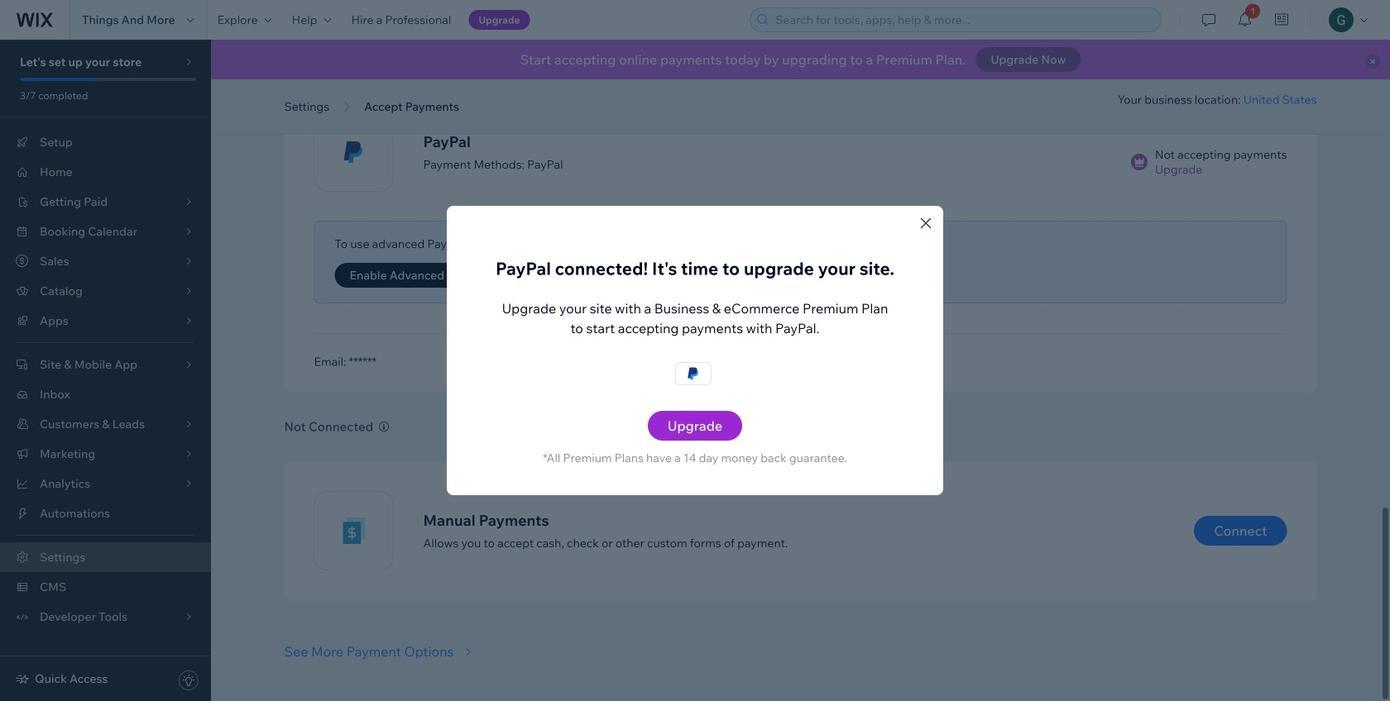 Task type: locate. For each thing, give the bounding box(es) containing it.
Search for tools, apps, help & more... field
[[771, 8, 1156, 31]]

sidebar element
[[0, 40, 211, 702]]

paypal image
[[676, 365, 711, 383]]

alert
[[211, 40, 1390, 79]]



Task type: vqa. For each thing, say whether or not it's contained in the screenshot.
a
no



